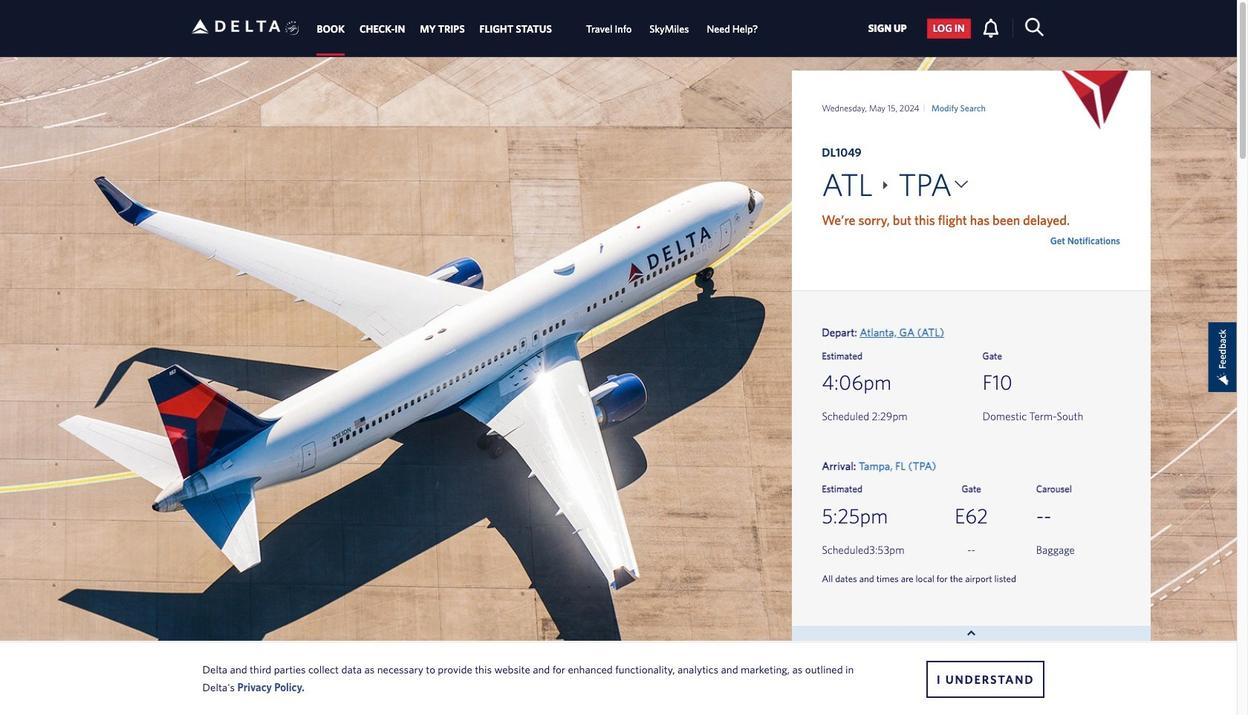 Task type: vqa. For each thing, say whether or not it's contained in the screenshot.
tab list
yes



Task type: locate. For each thing, give the bounding box(es) containing it.
skyteam image
[[285, 5, 299, 51]]

tab list
[[309, 0, 767, 56]]

delta air lines image
[[191, 3, 280, 50]]

heroimgurl image
[[0, 56, 1237, 716]]



